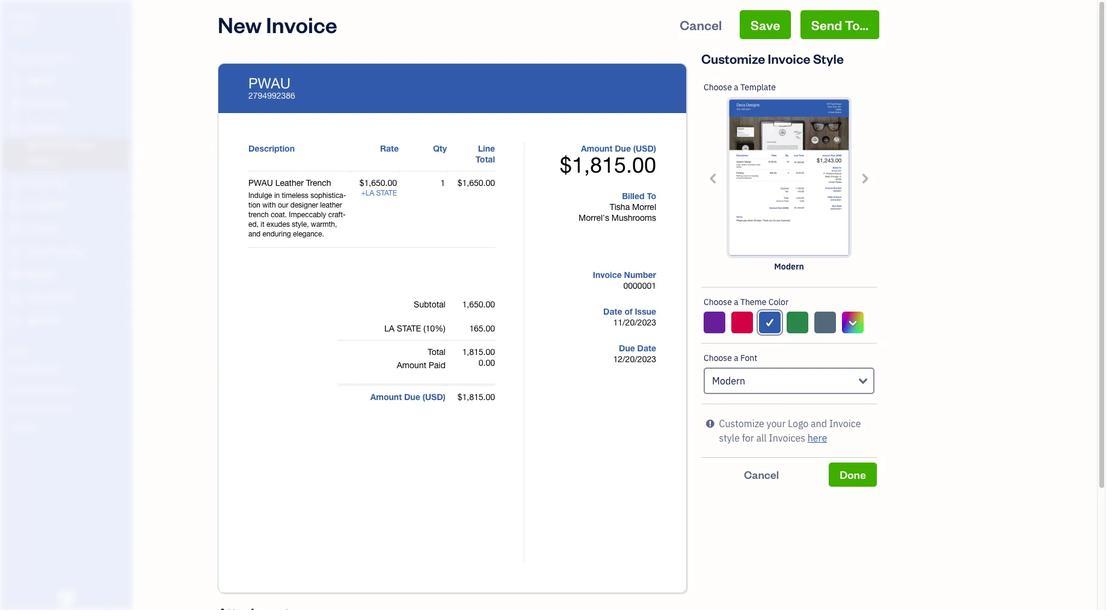 Task type: locate. For each thing, give the bounding box(es) containing it.
invoice inside customize your logo and invoice style for all invoices
[[829, 417, 861, 430]]

save button
[[740, 10, 791, 39]]

number
[[624, 270, 656, 280]]

1 vertical spatial total
[[428, 347, 446, 357]]

1 vertical spatial la
[[384, 324, 395, 333]]

12/20/2023 button
[[584, 354, 666, 365]]

0 horizontal spatial modern
[[712, 375, 745, 387]]

1 a from the top
[[734, 82, 739, 93]]

( for amount due ( usd ) $1,815.00
[[633, 143, 636, 153]]

1 horizontal spatial (
[[633, 143, 636, 153]]

( down total amount paid
[[423, 392, 425, 402]]

usd inside amount due ( usd ) $1,815.00
[[636, 143, 654, 153]]

report image
[[8, 315, 22, 327]]

style
[[813, 50, 844, 67]]

choose for choose a theme color
[[704, 297, 732, 307]]

state
[[376, 189, 397, 197], [397, 324, 421, 333]]

total
[[476, 154, 495, 164], [428, 347, 446, 357]]

settings image
[[9, 422, 129, 432]]

state left (10%)
[[397, 324, 421, 333]]

template
[[740, 82, 776, 93]]

choose a font element
[[701, 344, 877, 404]]

invoice
[[266, 10, 337, 39], [768, 50, 811, 67], [593, 270, 622, 280], [829, 417, 861, 430]]

a left "font"
[[734, 353, 739, 363]]

billed to tisha morrel morrel's mushrooms
[[579, 191, 656, 223]]

a left template
[[734, 82, 739, 93]]

choose inside "element"
[[704, 297, 732, 307]]

choose a template element
[[701, 73, 877, 288]]

theme
[[740, 297, 767, 307]]

due date 12/20/2023
[[613, 343, 656, 364]]

1 vertical spatial customize
[[719, 417, 764, 430]]

choose left template
[[704, 82, 732, 93]]

$1,815.00 up billed
[[560, 152, 656, 177]]

0 horizontal spatial $1,815.00
[[458, 392, 495, 402]]

0 vertical spatial $1,815.00
[[560, 152, 656, 177]]

$1,815.00 down 0.00
[[458, 392, 495, 402]]

amount inside total amount paid
[[397, 360, 426, 370]]

1 horizontal spatial $1,815.00
[[560, 152, 656, 177]]

modern down choose a font
[[712, 375, 745, 387]]

1 choose from the top
[[704, 82, 732, 93]]

due inside due date 12/20/2023
[[619, 343, 635, 353]]

( up billed
[[633, 143, 636, 153]]

Enter an Invoice # text field
[[623, 281, 656, 291]]

amount for amount due ( usd ) $1,815.00
[[581, 143, 613, 153]]

0 vertical spatial (
[[633, 143, 636, 153]]

amount
[[581, 143, 613, 153], [397, 360, 426, 370], [370, 392, 402, 402]]

here link
[[808, 432, 827, 444]]

to...
[[845, 16, 869, 33]]

1 vertical spatial amount
[[397, 360, 426, 370]]

due down total amount paid
[[404, 392, 420, 402]]

here
[[808, 432, 827, 444]]

2 vertical spatial due
[[404, 392, 420, 402]]

a for template
[[734, 82, 739, 93]]

2 a from the top
[[734, 297, 739, 307]]

total amount paid
[[397, 347, 446, 370]]

font
[[740, 353, 757, 363]]

to
[[647, 191, 656, 201]]

amount for amount due ( usd )
[[370, 392, 402, 402]]

pwau down new invoice
[[248, 75, 291, 91]]

a inside choose a theme color "element"
[[734, 297, 739, 307]]

next image
[[858, 171, 872, 185]]

0 vertical spatial choose
[[704, 82, 732, 93]]

customize invoice style
[[701, 50, 844, 67]]

modern
[[774, 261, 804, 272], [712, 375, 745, 387]]

0 vertical spatial due
[[615, 143, 631, 153]]

a
[[734, 82, 739, 93], [734, 297, 739, 307], [734, 353, 739, 363]]

pwau up owner
[[10, 11, 37, 23]]

2 vertical spatial amount
[[370, 392, 402, 402]]

1 horizontal spatial usd
[[636, 143, 654, 153]]

cancel for top the cancel button
[[680, 16, 722, 33]]

due inside amount due ( usd ) $1,815.00
[[615, 143, 631, 153]]

1 vertical spatial a
[[734, 297, 739, 307]]

0 vertical spatial pwau
[[10, 11, 37, 23]]

1 vertical spatial modern
[[712, 375, 745, 387]]

0 vertical spatial a
[[734, 82, 739, 93]]

for
[[742, 432, 754, 444]]

customize up choose a template
[[701, 50, 765, 67]]

1 horizontal spatial date
[[637, 343, 656, 353]]

0 horizontal spatial la
[[366, 189, 374, 197]]

and
[[811, 417, 827, 430]]

due for amount due ( usd )
[[404, 392, 420, 402]]

choose for choose a font
[[704, 353, 732, 363]]

customize up for
[[719, 417, 764, 430]]

amount due ( usd ) $1,815.00
[[560, 143, 656, 177]]

payment image
[[8, 177, 22, 189]]

12/20/2023
[[613, 354, 656, 364]]

blue image
[[764, 315, 776, 330]]

0 horizontal spatial (
[[423, 392, 425, 402]]

la
[[366, 189, 374, 197], [384, 324, 395, 333]]

date
[[603, 306, 622, 316], [637, 343, 656, 353]]

0 vertical spatial customize
[[701, 50, 765, 67]]

0 vertical spatial )
[[654, 143, 656, 153]]

( inside amount due ( usd ) $1,815.00
[[633, 143, 636, 153]]

done button
[[829, 463, 877, 487]]

tisha
[[610, 202, 630, 212]]

due up 12/20/2023 dropdown button
[[619, 343, 635, 353]]

date up 12/20/2023
[[637, 343, 656, 353]]

0 horizontal spatial cancel
[[680, 16, 722, 33]]

pwau inside main element
[[10, 11, 37, 23]]

usd down paid
[[425, 392, 443, 402]]

+
[[361, 189, 366, 197]]

1 vertical spatial )
[[443, 392, 446, 402]]

la left (10%)
[[384, 324, 395, 333]]

3 a from the top
[[734, 353, 739, 363]]

choose
[[704, 82, 732, 93], [704, 297, 732, 307], [704, 353, 732, 363]]

0 vertical spatial total
[[476, 154, 495, 164]]

a inside "choose a font" element
[[734, 353, 739, 363]]

(
[[633, 143, 636, 153], [423, 392, 425, 402]]

1 vertical spatial usd
[[425, 392, 443, 402]]

save
[[751, 16, 780, 33]]

choose left theme at right
[[704, 297, 732, 307]]

total up paid
[[428, 347, 446, 357]]

customize for customize invoice style
[[701, 50, 765, 67]]

1 vertical spatial choose
[[704, 297, 732, 307]]

invoice number
[[593, 270, 656, 280]]

choose a theme color element
[[701, 288, 878, 344]]

of
[[625, 306, 633, 316]]

a left theme at right
[[734, 297, 739, 307]]

rate
[[380, 143, 399, 153]]

0 vertical spatial la
[[366, 189, 374, 197]]

amount inside amount due ( usd ) $1,815.00
[[581, 143, 613, 153]]

0 vertical spatial usd
[[636, 143, 654, 153]]

pwau for pwau owner
[[10, 11, 37, 23]]

owner
[[10, 24, 32, 33]]

Enter an Item Name text field
[[248, 177, 347, 188]]

2 choose from the top
[[704, 297, 732, 307]]

cancel
[[680, 16, 722, 33], [744, 467, 779, 481]]

date of issue
[[603, 306, 656, 316]]

0 vertical spatial modern
[[774, 261, 804, 272]]

items and services image
[[9, 384, 129, 393]]

modern inside choose a template element
[[774, 261, 804, 272]]

$1,815.00
[[560, 152, 656, 177], [458, 392, 495, 402]]

0 horizontal spatial usd
[[425, 392, 443, 402]]

0 horizontal spatial )
[[443, 392, 446, 402]]

a for theme
[[734, 297, 739, 307]]

usd
[[636, 143, 654, 153], [425, 392, 443, 402]]

state down item rate (usd) text box
[[376, 189, 397, 197]]

1 vertical spatial pwau
[[248, 75, 291, 91]]

pwau
[[10, 11, 37, 23], [248, 75, 291, 91]]

modern up color
[[774, 261, 804, 272]]

usd up to
[[636, 143, 654, 153]]

send to... button
[[801, 10, 880, 39]]

0 horizontal spatial total
[[428, 347, 446, 357]]

amount due ( usd )
[[370, 392, 446, 402]]

0 horizontal spatial date
[[603, 306, 622, 316]]

new invoice
[[218, 10, 337, 39]]

0 vertical spatial cancel
[[680, 16, 722, 33]]

freshbooks image
[[57, 591, 76, 605]]

done
[[840, 467, 866, 481]]

cancel button
[[669, 10, 733, 39], [701, 463, 822, 487]]

customize
[[701, 50, 765, 67], [719, 417, 764, 430]]

your
[[767, 417, 786, 430]]

) down paid
[[443, 392, 446, 402]]

send
[[811, 16, 842, 33]]

0 vertical spatial amount
[[581, 143, 613, 153]]

1 horizontal spatial cancel
[[744, 467, 779, 481]]

1 vertical spatial (
[[423, 392, 425, 402]]

custom image
[[848, 315, 859, 330]]

due up billed
[[615, 143, 631, 153]]

due
[[615, 143, 631, 153], [619, 343, 635, 353], [404, 392, 420, 402]]

expense image
[[8, 200, 22, 212]]

1 horizontal spatial pwau
[[248, 75, 291, 91]]

choose for choose a template
[[704, 82, 732, 93]]

) for amount due ( usd ) $1,815.00
[[654, 143, 656, 153]]

apps image
[[9, 345, 129, 355]]

la down item rate (usd) text box
[[366, 189, 374, 197]]

customize inside customize your logo and invoice style for all invoices
[[719, 417, 764, 430]]

) inside amount due ( usd ) $1,815.00
[[654, 143, 656, 153]]

) up to
[[654, 143, 656, 153]]

1 vertical spatial $1,815.00
[[458, 392, 495, 402]]

pwau inside pwau 2794992386
[[248, 75, 291, 91]]

1 vertical spatial cancel
[[744, 467, 779, 481]]

Font field
[[704, 368, 875, 394]]

line total
[[476, 143, 495, 164]]

)
[[654, 143, 656, 153], [443, 392, 446, 402]]

a inside choose a template element
[[734, 82, 739, 93]]

total inside total amount paid
[[428, 347, 446, 357]]

total down 'line'
[[476, 154, 495, 164]]

1 horizontal spatial modern
[[774, 261, 804, 272]]

1 vertical spatial due
[[619, 343, 635, 353]]

2 vertical spatial choose
[[704, 353, 732, 363]]

description
[[248, 143, 295, 153]]

0 horizontal spatial pwau
[[10, 11, 37, 23]]

1,815.00 0.00
[[462, 347, 495, 368]]

3 choose from the top
[[704, 353, 732, 363]]

2 vertical spatial a
[[734, 353, 739, 363]]

choose left "font"
[[704, 353, 732, 363]]

1 horizontal spatial )
[[654, 143, 656, 153]]

1 vertical spatial date
[[637, 343, 656, 353]]

date left of
[[603, 306, 622, 316]]



Task type: vqa. For each thing, say whether or not it's contained in the screenshot.
dashboard link
no



Task type: describe. For each thing, give the bounding box(es) containing it.
style
[[719, 432, 740, 444]]

0 vertical spatial state
[[376, 189, 397, 197]]

Line Total (USD) text field
[[457, 178, 495, 188]]

invoices
[[769, 432, 806, 444]]

mushrooms
[[612, 213, 656, 223]]

0.00
[[479, 358, 495, 368]]

customize for customize your logo and invoice style for all invoices
[[719, 417, 764, 430]]

customize your logo and invoice style for all invoices
[[719, 417, 861, 444]]

(10%)
[[423, 324, 446, 333]]

team members image
[[9, 365, 129, 374]]

invoice image
[[8, 121, 22, 133]]

usd for amount due ( usd )
[[425, 392, 443, 402]]

due for amount due ( usd ) $1,815.00
[[615, 143, 631, 153]]

exclamationcircle image
[[706, 416, 715, 431]]

1 horizontal spatial la
[[384, 324, 395, 333]]

choose a template
[[704, 82, 776, 93]]

( for amount due ( usd )
[[423, 392, 425, 402]]

cancel for the bottom the cancel button
[[744, 467, 779, 481]]

pwau for pwau 2794992386
[[248, 75, 291, 91]]

issue
[[635, 306, 656, 316]]

pwau owner
[[10, 11, 37, 33]]

pwau 2794992386
[[248, 75, 295, 100]]

choose a font
[[704, 353, 757, 363]]

timer image
[[8, 246, 22, 258]]

usd for amount due ( usd ) $1,815.00
[[636, 143, 654, 153]]

project image
[[8, 223, 22, 235]]

logo
[[788, 417, 809, 430]]

1 vertical spatial cancel button
[[701, 463, 822, 487]]

0 vertical spatial date
[[603, 306, 622, 316]]

) for amount due ( usd )
[[443, 392, 446, 402]]

chart image
[[8, 292, 22, 304]]

qty
[[433, 143, 447, 153]]

la state (10%)
[[384, 324, 446, 333]]

all
[[756, 432, 767, 444]]

a for font
[[734, 353, 739, 363]]

paid
[[429, 360, 446, 370]]

money image
[[8, 269, 22, 281]]

Enter an Item Description text field
[[248, 191, 347, 239]]

billed
[[622, 191, 645, 201]]

1,650.00
[[462, 300, 495, 309]]

client image
[[8, 75, 22, 87]]

0 vertical spatial cancel button
[[669, 10, 733, 39]]

estimate image
[[8, 98, 22, 110]]

main element
[[0, 0, 162, 610]]

morrel's
[[579, 213, 609, 223]]

morrel
[[632, 202, 656, 212]]

date inside due date 12/20/2023
[[637, 343, 656, 353]]

1,815.00
[[462, 347, 495, 357]]

bank connections image
[[9, 403, 129, 413]]

165.00
[[469, 324, 495, 333]]

previous image
[[707, 171, 721, 185]]

Item Quantity text field
[[428, 178, 445, 188]]

new
[[218, 10, 262, 39]]

1 vertical spatial state
[[397, 324, 421, 333]]

line
[[478, 143, 495, 153]]

modern inside field
[[712, 375, 745, 387]]

subtotal
[[414, 300, 446, 309]]

dashboard image
[[8, 52, 22, 64]]

Issue date in MM/DD/YYYY format text field
[[594, 318, 666, 327]]

send to...
[[811, 16, 869, 33]]

color
[[769, 297, 789, 307]]

2794992386
[[248, 91, 295, 100]]

choose a theme color
[[704, 297, 789, 307]]

1 horizontal spatial total
[[476, 154, 495, 164]]

+ la state
[[361, 189, 397, 197]]

Item Rate (USD) text field
[[359, 178, 397, 188]]



